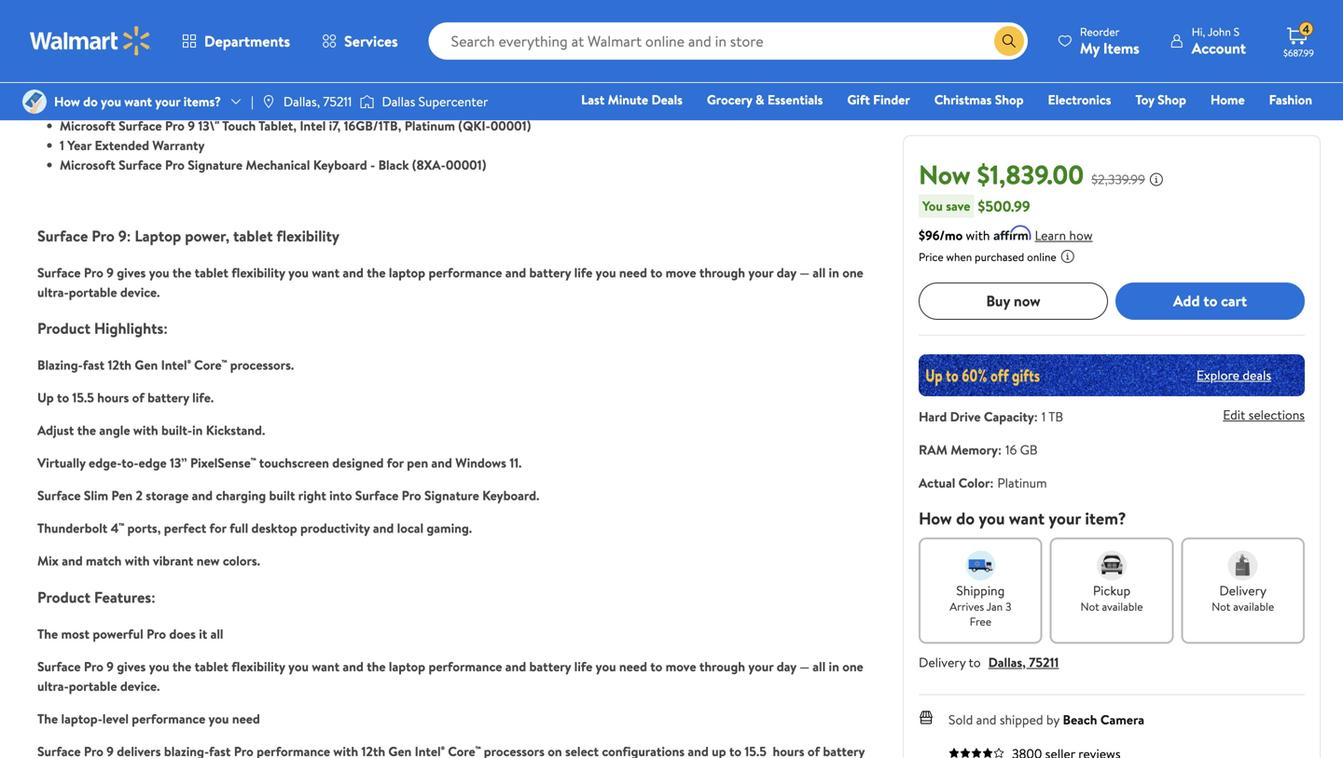 Task type: describe. For each thing, give the bounding box(es) containing it.
2 surface pro 9 gives you the tablet flexibility you want and the laptop performance and battery life you need to move through your day — all in one ultra-portable device. from the top
[[37, 658, 864, 696]]

delivery for to
[[919, 654, 966, 672]]

buy now button
[[919, 283, 1109, 320]]

fashion
[[1270, 91, 1313, 109]]

1 vertical spatial warranty
[[307, 58, 359, 76]]

available for pickup
[[1103, 599, 1144, 615]]

gift inside fashion gift cards
[[1015, 117, 1038, 135]]

add to cart
[[1174, 291, 1248, 311]]

 image for dallas supercenter
[[360, 92, 375, 111]]

2 ultra- from the top
[[37, 678, 69, 696]]

1 horizontal spatial dallas,
[[989, 654, 1026, 672]]

ram
[[919, 441, 948, 459]]

affirm image
[[994, 225, 1032, 240]]

john
[[1208, 24, 1232, 40]]

1 vertical spatial all
[[211, 625, 223, 643]]

pro up local
[[402, 487, 421, 505]]

1 vertical spatial need
[[620, 658, 648, 676]]

1 vertical spatial in
[[192, 421, 203, 440]]

2 vertical spatial 9
[[107, 658, 114, 676]]

highlights:
[[94, 318, 168, 339]]

(qki-
[[459, 117, 491, 135]]

pro left 13\"
[[165, 117, 185, 135]]

learn how
[[1035, 226, 1093, 244]]

adjust the angle with built-in kickstand.
[[37, 421, 265, 440]]

signature inside bundle includes: microsoft surface pro 9 13\" touch tablet, intel i7, 16gb/1tb, platinum (qki-00001) 1 year extended warranty microsoft surface pro signature mechanical keyboard - black (8xa-00001)
[[188, 156, 243, 174]]

dallas, 75211 button
[[989, 654, 1060, 672]]

hi, john s account
[[1192, 24, 1247, 58]]

power
[[60, 19, 95, 37]]

colors.
[[223, 552, 260, 570]]

camera
[[1101, 711, 1145, 729]]

0 vertical spatial in
[[829, 263, 840, 282]]

thunderbolt 4™ ports, perfect for full desktop productivity and local gaming.
[[37, 519, 472, 538]]

electronics link
[[1040, 90, 1120, 110]]

price when purchased online
[[919, 249, 1057, 265]]

purchased
[[975, 249, 1025, 265]]

edit
[[1224, 406, 1246, 424]]

1 horizontal spatial warranty
[[229, 38, 281, 56]]

services button
[[306, 19, 414, 63]]

12th
[[108, 356, 132, 374]]

jan
[[987, 599, 1003, 615]]

delivery not available
[[1212, 582, 1275, 615]]

1 through from the top
[[700, 263, 746, 282]]

surface left 9:
[[37, 225, 88, 247]]

&
[[756, 91, 765, 109]]

adjust
[[37, 421, 74, 440]]

0 vertical spatial flexibility
[[277, 225, 340, 247]]

charging
[[216, 487, 266, 505]]

with for colors.
[[125, 552, 150, 570]]

0 vertical spatial all
[[813, 263, 826, 282]]

includes:
[[114, 97, 180, 115]]

2 vertical spatial performance
[[132, 710, 206, 728]]

surface down includes:
[[119, 117, 162, 135]]

pen
[[407, 454, 428, 472]]

walmart image
[[30, 26, 151, 56]]

price
[[919, 249, 944, 265]]

new
[[197, 552, 220, 570]]

black
[[379, 156, 409, 174]]

1 ultra- from the top
[[37, 283, 69, 301]]

pickup not available
[[1081, 582, 1144, 615]]

0 vertical spatial need
[[620, 263, 648, 282]]

1-
[[225, 58, 233, 76]]

13"
[[170, 454, 187, 472]]

cards
[[1041, 117, 1074, 135]]

departments button
[[166, 19, 306, 63]]

local
[[397, 519, 424, 538]]

toy shop link
[[1128, 90, 1195, 110]]

power,
[[185, 225, 230, 247]]

mechanical
[[246, 156, 310, 174]]

virtually edge-to-edge 13" pixelsense™ touchscreen designed for pen and windows 11.
[[37, 454, 525, 472]]

2 device. from the top
[[120, 678, 160, 696]]

16
[[1006, 441, 1018, 459]]

perfect
[[164, 519, 206, 538]]

with for kickstand.
[[133, 421, 158, 440]]

1 horizontal spatial 75211
[[1030, 654, 1060, 672]]

intent image for shipping image
[[966, 551, 996, 581]]

pickup
[[1094, 582, 1131, 600]]

product for product features:
[[37, 587, 90, 608]]

2 vertical spatial battery
[[530, 658, 571, 676]]

1 vertical spatial signature
[[425, 487, 479, 505]]

1 one from the top
[[843, 263, 864, 282]]

reorder my items
[[1081, 24, 1140, 58]]

when
[[947, 249, 973, 265]]

productivity
[[301, 519, 370, 538]]

available for delivery
[[1234, 599, 1275, 615]]

to for up to 15.5 hours of battery life.
[[57, 389, 69, 407]]

 image for dallas, 75211
[[261, 94, 276, 109]]

dealer
[[184, 58, 222, 76]]

product highlights:
[[37, 318, 168, 339]]

last minute deals link
[[573, 90, 691, 110]]

to-
[[122, 454, 139, 472]]

edge-
[[89, 454, 122, 472]]

blazing-fast 12th gen intel® core™ processors.
[[37, 356, 294, 374]]

-
[[371, 156, 375, 174]]

explore deals
[[1197, 366, 1272, 385]]

2 portable from the top
[[69, 678, 117, 696]]

does
[[169, 625, 196, 643]]

gift finder link
[[839, 90, 919, 110]]

Walmart Site-Wide search field
[[429, 22, 1028, 60]]

now $1,839.00
[[919, 156, 1085, 193]]

hard drive capacity : 1 tb
[[919, 408, 1064, 426]]

0 vertical spatial battery
[[530, 263, 571, 282]]

memory
[[951, 441, 999, 459]]

warranty inside bundle includes: microsoft surface pro 9 13\" touch tablet, intel i7, 16gb/1tb, platinum (qki-00001) 1 year extended warranty microsoft surface pro signature mechanical keyboard - black (8xa-00001)
[[152, 136, 205, 154]]

surface down virtually
[[37, 487, 81, 505]]

0 vertical spatial for
[[387, 454, 404, 472]]

core™
[[194, 356, 227, 374]]

15.5
[[72, 389, 94, 407]]

year inside power supply quick start guide safety and warranty documents authorized microsoft dealer 1-year limited warranty
[[233, 58, 257, 76]]

0 vertical spatial with
[[966, 226, 991, 244]]

1 — from the top
[[800, 263, 810, 282]]

registry link
[[1090, 116, 1154, 136]]

pro down includes:
[[165, 156, 185, 174]]

ram memory : 16 gb
[[919, 441, 1038, 459]]

how for how do you want your item?
[[919, 507, 953, 530]]

shop for christmas shop
[[996, 91, 1024, 109]]

0 vertical spatial tablet
[[233, 225, 273, 247]]

registry
[[1098, 117, 1146, 135]]

$500.99
[[978, 196, 1031, 216]]

hi,
[[1192, 24, 1206, 40]]

limited
[[261, 58, 304, 76]]

1 vertical spatial flexibility
[[232, 263, 285, 282]]

platinum inside bundle includes: microsoft surface pro 9 13\" touch tablet, intel i7, 16gb/1tb, platinum (qki-00001) 1 year extended warranty microsoft surface pro signature mechanical keyboard - black (8xa-00001)
[[405, 117, 455, 135]]

how do you want your items?
[[54, 92, 221, 111]]

free
[[970, 614, 992, 630]]

how for how do you want your items?
[[54, 92, 80, 111]]

authorized
[[60, 58, 122, 76]]

you save $500.99
[[923, 196, 1031, 216]]

keyboard.
[[483, 487, 540, 505]]

do for how do you want your items?
[[83, 92, 98, 111]]

walmart+ link
[[1249, 116, 1321, 136]]

shipping
[[957, 582, 1005, 600]]

thunderbolt
[[37, 519, 108, 538]]

0 vertical spatial performance
[[429, 263, 502, 282]]

buy now
[[987, 291, 1041, 311]]

gift finder
[[848, 91, 911, 109]]

2 gives from the top
[[117, 658, 146, 676]]

1 vertical spatial 1
[[1042, 408, 1046, 426]]

actual
[[919, 474, 956, 492]]

1 horizontal spatial platinum
[[998, 474, 1048, 492]]

color
[[959, 474, 991, 492]]

sold
[[949, 711, 974, 729]]

1 vertical spatial 9
[[107, 263, 114, 282]]

legal information image
[[1061, 249, 1076, 264]]

1 laptop from the top
[[389, 263, 426, 282]]

1 day from the top
[[777, 263, 797, 282]]



Task type: locate. For each thing, give the bounding box(es) containing it.
0 vertical spatial product
[[37, 318, 90, 339]]

microsoft down "guide"
[[125, 58, 181, 76]]

1 horizontal spatial year
[[233, 58, 257, 76]]

2 not from the left
[[1212, 599, 1231, 615]]

items
[[1104, 38, 1140, 58]]

not
[[1081, 599, 1100, 615], [1212, 599, 1231, 615]]

1 the from the top
[[37, 625, 58, 643]]

: for 16 gb
[[999, 441, 1002, 459]]

microsoft inside power supply quick start guide safety and warranty documents authorized microsoft dealer 1-year limited warranty
[[125, 58, 181, 76]]

0 vertical spatial the
[[37, 625, 58, 643]]

by
[[1047, 711, 1060, 729]]

powerful
[[93, 625, 143, 643]]

gift left cards
[[1015, 117, 1038, 135]]

2 product from the top
[[37, 587, 90, 608]]

1 vertical spatial —
[[800, 658, 810, 676]]

portable up product highlights:
[[69, 283, 117, 301]]

product for product highlights:
[[37, 318, 90, 339]]

1 not from the left
[[1081, 599, 1100, 615]]

1 horizontal spatial gift
[[1015, 117, 1038, 135]]

1 vertical spatial year
[[67, 136, 92, 154]]

1 vertical spatial 00001)
[[446, 156, 486, 174]]

0 vertical spatial 75211
[[323, 92, 352, 111]]

the left laptop-
[[37, 710, 58, 728]]

0 vertical spatial signature
[[188, 156, 243, 174]]

do for how do you want your item?
[[957, 507, 975, 530]]

0 vertical spatial surface pro 9 gives you the tablet flexibility you want and the laptop performance and battery life you need to move through your day — all in one ultra-portable device.
[[37, 263, 864, 301]]

add
[[1174, 291, 1201, 311]]

9 up product highlights:
[[107, 263, 114, 282]]

surface down extended
[[119, 156, 162, 174]]

1 life from the top
[[575, 263, 593, 282]]

to for add to cart
[[1204, 291, 1218, 311]]

4™
[[111, 519, 124, 538]]

into
[[330, 487, 352, 505]]

to for delivery to dallas, 75211
[[969, 654, 981, 672]]

1 vertical spatial tablet
[[195, 263, 229, 282]]

for left full
[[210, 519, 227, 538]]

1 device. from the top
[[120, 283, 160, 301]]

2 vertical spatial need
[[232, 710, 260, 728]]

1 vertical spatial battery
[[148, 389, 189, 407]]

2 vertical spatial all
[[813, 658, 826, 676]]

dallas,
[[284, 92, 320, 111], [989, 654, 1026, 672]]

0 vertical spatial ultra-
[[37, 283, 69, 301]]

signature up gaming.
[[425, 487, 479, 505]]

year inside bundle includes: microsoft surface pro 9 13\" touch tablet, intel i7, 16gb/1tb, platinum (qki-00001) 1 year extended warranty microsoft surface pro signature mechanical keyboard - black (8xa-00001)
[[67, 136, 92, 154]]

available inside pickup not available
[[1103, 599, 1144, 615]]

2 through from the top
[[700, 658, 746, 676]]

pixelsense™
[[190, 454, 256, 472]]

available inside delivery not available
[[1234, 599, 1275, 615]]

: left tb
[[1035, 408, 1039, 426]]

1 left tb
[[1042, 408, 1046, 426]]

0 vertical spatial one
[[843, 263, 864, 282]]

do down the 'authorized'
[[83, 92, 98, 111]]

platinum
[[405, 117, 455, 135], [998, 474, 1048, 492]]

1 horizontal spatial 1
[[1042, 408, 1046, 426]]

1 shop from the left
[[996, 91, 1024, 109]]

how
[[1070, 226, 1093, 244]]

the left most
[[37, 625, 58, 643]]

1 vertical spatial platinum
[[998, 474, 1048, 492]]

1 horizontal spatial do
[[957, 507, 975, 530]]

platinum down dallas supercenter
[[405, 117, 455, 135]]

1 vertical spatial move
[[666, 658, 697, 676]]

2 vertical spatial flexibility
[[232, 658, 285, 676]]

00001)
[[491, 117, 531, 135], [446, 156, 486, 174]]

warranty up 1- at left top
[[229, 38, 281, 56]]

for left "pen"
[[387, 454, 404, 472]]

do down color
[[957, 507, 975, 530]]

1 vertical spatial how
[[919, 507, 953, 530]]

gives down 9:
[[117, 263, 146, 282]]

platinum down gb
[[998, 474, 1048, 492]]

1 available from the left
[[1103, 599, 1144, 615]]

2 vertical spatial tablet
[[195, 658, 229, 676]]

0 vertical spatial 00001)
[[491, 117, 531, 135]]

one debit link
[[1162, 116, 1242, 136]]

available down 'intent image for delivery'
[[1234, 599, 1275, 615]]

0 vertical spatial day
[[777, 263, 797, 282]]

1 vertical spatial laptop
[[389, 658, 426, 676]]

life.
[[192, 389, 214, 407]]

cart
[[1222, 291, 1248, 311]]

1 horizontal spatial 00001)
[[491, 117, 531, 135]]

to inside 'button'
[[1204, 291, 1218, 311]]

2 vertical spatial :
[[991, 474, 994, 492]]

11.
[[510, 454, 522, 472]]

online
[[1028, 249, 1057, 265]]

0 vertical spatial dallas,
[[284, 92, 320, 111]]

surface down most
[[37, 658, 81, 676]]

fast
[[83, 356, 105, 374]]

shipping arrives jan 3 free
[[950, 582, 1012, 630]]

2 horizontal spatial warranty
[[307, 58, 359, 76]]

product up blazing-
[[37, 318, 90, 339]]

dallas, down free
[[989, 654, 1026, 672]]

pro left does
[[147, 625, 166, 643]]

75211 up i7, at the left top
[[323, 92, 352, 111]]

microsoft down bundle
[[60, 117, 115, 135]]

0 vertical spatial delivery
[[1220, 582, 1267, 600]]

beach
[[1063, 711, 1098, 729]]

$96/mo
[[919, 226, 963, 244]]

1 horizontal spatial not
[[1212, 599, 1231, 615]]

|
[[251, 92, 254, 111]]

warranty down 'documents'
[[307, 58, 359, 76]]

edge
[[139, 454, 167, 472]]

delivery to dallas, 75211
[[919, 654, 1060, 672]]

1 vertical spatial 75211
[[1030, 654, 1060, 672]]

2 available from the left
[[1234, 599, 1275, 615]]

0 vertical spatial —
[[800, 263, 810, 282]]

2 shop from the left
[[1158, 91, 1187, 109]]

ultra- up laptop-
[[37, 678, 69, 696]]

0 vertical spatial gift
[[848, 91, 871, 109]]

level
[[103, 710, 129, 728]]

dallas, 75211
[[284, 92, 352, 111]]

and inside power supply quick start guide safety and warranty documents authorized microsoft dealer 1-year limited warranty
[[205, 38, 225, 56]]

tablet right power,
[[233, 225, 273, 247]]

1 move from the top
[[666, 263, 697, 282]]

up
[[37, 389, 54, 407]]

0 horizontal spatial 75211
[[323, 92, 352, 111]]

Search search field
[[429, 22, 1028, 60]]

surface slim pen 2 storage and charging built right into surface pro signature keyboard.
[[37, 487, 540, 505]]

1 gives from the top
[[117, 263, 146, 282]]

dallas
[[382, 92, 416, 111]]

not for pickup
[[1081, 599, 1100, 615]]

2 — from the top
[[800, 658, 810, 676]]

delivery for not
[[1220, 582, 1267, 600]]

: down ram memory : 16 gb
[[991, 474, 994, 492]]

not inside pickup not available
[[1081, 599, 1100, 615]]

delivery up sold
[[919, 654, 966, 672]]

hours
[[97, 389, 129, 407]]

1 vertical spatial day
[[777, 658, 797, 676]]

ultra- up product highlights:
[[37, 283, 69, 301]]

$687.99
[[1284, 47, 1315, 59]]

tablet down power,
[[195, 263, 229, 282]]

you
[[101, 92, 121, 111], [149, 263, 169, 282], [288, 263, 309, 282], [596, 263, 616, 282], [979, 507, 1006, 530], [149, 658, 169, 676], [288, 658, 309, 676], [596, 658, 616, 676], [209, 710, 229, 728]]

shop up the gift cards link
[[996, 91, 1024, 109]]

keyboard
[[313, 156, 367, 174]]

built
[[269, 487, 295, 505]]

2 horizontal spatial :
[[1035, 408, 1039, 426]]

75211 up sold and shipped by beach camera
[[1030, 654, 1060, 672]]

(8xa-
[[412, 156, 446, 174]]

christmas
[[935, 91, 992, 109]]

2 life from the top
[[575, 658, 593, 676]]

0 horizontal spatial warranty
[[152, 136, 205, 154]]

9 left 13\"
[[188, 117, 195, 135]]

 image right |
[[261, 94, 276, 109]]

bundle
[[60, 97, 111, 115]]

not down 'intent image for delivery'
[[1212, 599, 1231, 615]]

9 down powerful
[[107, 658, 114, 676]]

0 horizontal spatial available
[[1103, 599, 1144, 615]]

with down ports,
[[125, 552, 150, 570]]

1 vertical spatial :
[[999, 441, 1002, 459]]

shop for toy shop
[[1158, 91, 1187, 109]]

0 vertical spatial warranty
[[229, 38, 281, 56]]

1 vertical spatial microsoft
[[60, 117, 115, 135]]

with up price when purchased online
[[966, 226, 991, 244]]

0 vertical spatial microsoft
[[125, 58, 181, 76]]

full
[[230, 519, 248, 538]]

up to sixty percent off deals. shop now. image
[[919, 354, 1306, 396]]

surface right into on the bottom
[[355, 487, 399, 505]]

2 vertical spatial with
[[125, 552, 150, 570]]

0 horizontal spatial year
[[67, 136, 92, 154]]

1 vertical spatial product
[[37, 587, 90, 608]]

tb
[[1049, 408, 1064, 426]]

learn more about strikethrough prices image
[[1150, 172, 1165, 187]]

product up most
[[37, 587, 90, 608]]

gift inside 'link'
[[848, 91, 871, 109]]

0 horizontal spatial gift
[[848, 91, 871, 109]]

: for platinum
[[991, 474, 994, 492]]

gift left finder
[[848, 91, 871, 109]]

0 vertical spatial life
[[575, 263, 593, 282]]

items?
[[184, 92, 221, 111]]

supply
[[98, 19, 136, 37]]

1 portable from the top
[[69, 283, 117, 301]]

2 day from the top
[[777, 658, 797, 676]]

0 horizontal spatial dallas,
[[284, 92, 320, 111]]

gives down the most powerful pro does it all
[[117, 658, 146, 676]]

intel
[[300, 117, 326, 135]]

1 vertical spatial do
[[957, 507, 975, 530]]

0 vertical spatial laptop
[[389, 263, 426, 282]]

not for delivery
[[1212, 599, 1231, 615]]

how down the 'authorized'
[[54, 92, 80, 111]]

device.
[[120, 283, 160, 301], [120, 678, 160, 696]]

the for the most powerful pro does it all
[[37, 625, 58, 643]]

surface
[[119, 117, 162, 135], [119, 156, 162, 174], [37, 225, 88, 247], [37, 263, 81, 282], [37, 487, 81, 505], [355, 487, 399, 505], [37, 658, 81, 676]]

how down actual
[[919, 507, 953, 530]]

laptop
[[135, 225, 181, 247]]

1 vertical spatial portable
[[69, 678, 117, 696]]

2 laptop from the top
[[389, 658, 426, 676]]

0 vertical spatial portable
[[69, 283, 117, 301]]

device. up highlights:
[[120, 283, 160, 301]]

1 horizontal spatial for
[[387, 454, 404, 472]]

deals
[[652, 91, 683, 109]]

mix
[[37, 552, 59, 570]]

1 vertical spatial life
[[575, 658, 593, 676]]

2 the from the top
[[37, 710, 58, 728]]

1 horizontal spatial how
[[919, 507, 953, 530]]

$2,339.99
[[1092, 170, 1146, 189]]

 image
[[360, 92, 375, 111], [261, 94, 276, 109]]

1 horizontal spatial delivery
[[1220, 582, 1267, 600]]

edit selections
[[1224, 406, 1306, 424]]

1 vertical spatial ultra-
[[37, 678, 69, 696]]

move
[[666, 263, 697, 282], [666, 658, 697, 676]]

0 vertical spatial platinum
[[405, 117, 455, 135]]

16gb/1tb,
[[344, 117, 402, 135]]

0 horizontal spatial not
[[1081, 599, 1100, 615]]

search icon image
[[1002, 34, 1017, 49]]

documents
[[284, 38, 349, 56]]

0 vertical spatial 9
[[188, 117, 195, 135]]

1 product from the top
[[37, 318, 90, 339]]

delivery inside delivery not available
[[1220, 582, 1267, 600]]

1 horizontal spatial :
[[999, 441, 1002, 459]]

 image up 16gb/1tb,
[[360, 92, 375, 111]]

1 vertical spatial one
[[843, 658, 864, 676]]

shop
[[996, 91, 1024, 109], [1158, 91, 1187, 109]]

microsoft down extended
[[60, 156, 115, 174]]

0 horizontal spatial platinum
[[405, 117, 455, 135]]

bundle includes: microsoft surface pro 9 13\" touch tablet, intel i7, 16gb/1tb, platinum (qki-00001) 1 year extended warranty microsoft surface pro signature mechanical keyboard - black (8xa-00001)
[[60, 97, 531, 174]]

9
[[188, 117, 195, 135], [107, 263, 114, 282], [107, 658, 114, 676]]

hard
[[919, 408, 948, 426]]

0 horizontal spatial 00001)
[[446, 156, 486, 174]]

dallas, up intel
[[284, 92, 320, 111]]

mix and match with vibrant new colors.
[[37, 552, 260, 570]]

gb
[[1021, 441, 1038, 459]]

gaming.
[[427, 519, 472, 538]]

1 vertical spatial performance
[[429, 658, 502, 676]]

not down intent image for pickup
[[1081, 599, 1100, 615]]

pro up product highlights:
[[84, 263, 103, 282]]

 image
[[22, 90, 47, 114]]

pro left 9:
[[92, 225, 115, 247]]

life
[[575, 263, 593, 282], [575, 658, 593, 676]]

portable
[[69, 283, 117, 301], [69, 678, 117, 696]]

2 vertical spatial in
[[829, 658, 840, 676]]

1 surface pro 9 gives you the tablet flexibility you want and the laptop performance and battery life you need to move through your day — all in one ultra-portable device. from the top
[[37, 263, 864, 301]]

not inside delivery not available
[[1212, 599, 1231, 615]]

tablet down it
[[195, 658, 229, 676]]

desktop
[[252, 519, 297, 538]]

year down bundle
[[67, 136, 92, 154]]

debit
[[1201, 117, 1233, 135]]

0 vertical spatial 1
[[60, 136, 64, 154]]

4.2253 stars out of 5, based on 3800 seller reviews element
[[949, 748, 1005, 759]]

0 horizontal spatial signature
[[188, 156, 243, 174]]

0 vertical spatial gives
[[117, 263, 146, 282]]

1 inside bundle includes: microsoft surface pro 9 13\" touch tablet, intel i7, 16gb/1tb, platinum (qki-00001) 1 year extended warranty microsoft surface pro signature mechanical keyboard - black (8xa-00001)
[[60, 136, 64, 154]]

1 horizontal spatial shop
[[1158, 91, 1187, 109]]

last
[[582, 91, 605, 109]]

available
[[1103, 599, 1144, 615], [1234, 599, 1275, 615]]

tablet,
[[259, 117, 297, 135]]

intent image for pickup image
[[1098, 551, 1127, 581]]

surface up product highlights:
[[37, 263, 81, 282]]

pro down most
[[84, 658, 103, 676]]

with left the built-
[[133, 421, 158, 440]]

arrives
[[950, 599, 985, 615]]

warranty down 13\"
[[152, 136, 205, 154]]

portable up laptop-
[[69, 678, 117, 696]]

signature down 13\"
[[188, 156, 243, 174]]

0 vertical spatial year
[[233, 58, 257, 76]]

available down intent image for pickup
[[1103, 599, 1144, 615]]

4
[[1303, 21, 1310, 37]]

drive
[[951, 408, 981, 426]]

start
[[97, 38, 125, 56]]

intent image for delivery image
[[1229, 551, 1259, 581]]

pen
[[111, 487, 133, 505]]

toy shop
[[1136, 91, 1187, 109]]

extended
[[95, 136, 149, 154]]

the for the laptop-level performance you need
[[37, 710, 58, 728]]

device. up the laptop-level performance you need
[[120, 678, 160, 696]]

now
[[919, 156, 971, 193]]

0 vertical spatial device.
[[120, 283, 160, 301]]

1 vertical spatial gift
[[1015, 117, 1038, 135]]

0 vertical spatial through
[[700, 263, 746, 282]]

i7,
[[329, 117, 341, 135]]

shop right toy
[[1158, 91, 1187, 109]]

2 vertical spatial microsoft
[[60, 156, 115, 174]]

delivery down 'intent image for delivery'
[[1220, 582, 1267, 600]]

0 horizontal spatial delivery
[[919, 654, 966, 672]]

2 move from the top
[[666, 658, 697, 676]]

1 vertical spatial device.
[[120, 678, 160, 696]]

services
[[344, 31, 398, 51]]

0 horizontal spatial for
[[210, 519, 227, 538]]

0 vertical spatial :
[[1035, 408, 1039, 426]]

year down departments
[[233, 58, 257, 76]]

1 down bundle
[[60, 136, 64, 154]]

quick
[[60, 38, 94, 56]]

1 vertical spatial surface pro 9 gives you the tablet flexibility you want and the laptop performance and battery life you need to move through your day — all in one ultra-portable device.
[[37, 658, 864, 696]]

1 vertical spatial for
[[210, 519, 227, 538]]

1 vertical spatial the
[[37, 710, 58, 728]]

fashion gift cards
[[1015, 91, 1313, 135]]

: left the 16
[[999, 441, 1002, 459]]

buy
[[987, 291, 1011, 311]]

explore deals link
[[1190, 359, 1279, 392]]

in
[[829, 263, 840, 282], [192, 421, 203, 440], [829, 658, 840, 676]]

1 vertical spatial through
[[700, 658, 746, 676]]

account
[[1192, 38, 1247, 58]]

2 one from the top
[[843, 658, 864, 676]]

9 inside bundle includes: microsoft surface pro 9 13\" touch tablet, intel i7, 16gb/1tb, platinum (qki-00001) 1 year extended warranty microsoft surface pro signature mechanical keyboard - black (8xa-00001)
[[188, 117, 195, 135]]

1 vertical spatial with
[[133, 421, 158, 440]]

grocery & essentials
[[707, 91, 823, 109]]



Task type: vqa. For each thing, say whether or not it's contained in the screenshot.
the in
yes



